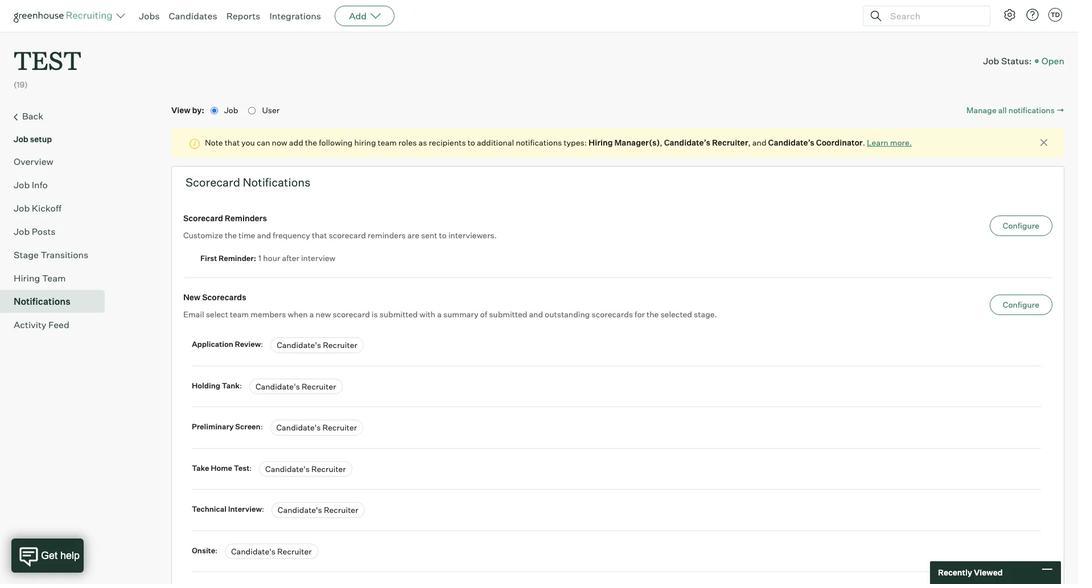 Task type: locate. For each thing, give the bounding box(es) containing it.
.
[[863, 138, 865, 148]]

0 horizontal spatial to
[[439, 231, 447, 240]]

activity feed
[[14, 319, 69, 331]]

as
[[419, 138, 427, 148]]

can
[[257, 138, 270, 148]]

2 vertical spatial and
[[529, 310, 543, 320]]

0 vertical spatial team
[[378, 138, 397, 148]]

customize the time and frequency that scorecard reminders are sent to interviewers.
[[183, 231, 497, 240]]

: for application review :
[[261, 340, 263, 349]]

new
[[183, 293, 201, 302]]

candidate's recruiter for preliminary screen :
[[276, 423, 357, 433]]

interview
[[301, 253, 336, 263]]

recruiter
[[712, 138, 748, 148], [323, 341, 358, 350], [302, 382, 336, 392], [323, 423, 357, 433], [312, 464, 346, 474], [324, 506, 358, 515], [277, 547, 312, 557]]

that up interview
[[312, 231, 327, 240]]

hiring right types:
[[589, 138, 613, 148]]

preliminary
[[192, 423, 234, 432]]

scorecard up customize
[[183, 214, 223, 223]]

team
[[42, 273, 66, 284]]

notifications left types:
[[516, 138, 562, 148]]

scorecards
[[592, 310, 633, 320]]

candidate's right interview
[[278, 506, 322, 515]]

email select team members when a new scorecard is submitted with a summary of submitted and outstanding scorecards for the selected stage.
[[183, 310, 717, 320]]

0 vertical spatial notifications
[[243, 175, 311, 190]]

notifications up activity feed
[[14, 296, 71, 307]]

learn
[[867, 138, 889, 148]]

: right technical
[[262, 505, 264, 514]]

summary
[[443, 310, 479, 320]]

recently viewed
[[938, 568, 1003, 578]]

1 candidate's from the left
[[664, 138, 711, 148]]

holding tank :
[[192, 381, 244, 390]]

the right for
[[647, 310, 659, 320]]

1 horizontal spatial candidate's
[[768, 138, 815, 148]]

: down members
[[261, 340, 263, 349]]

integrations
[[270, 10, 321, 22]]

2 configure button from the top
[[990, 295, 1053, 316]]

job setup
[[14, 134, 52, 144]]

notifications
[[243, 175, 311, 190], [14, 296, 71, 307]]

reminder
[[219, 254, 254, 263]]

members
[[251, 310, 286, 320]]

scorecard up scorecard reminders
[[186, 175, 240, 190]]

submitted right the of
[[489, 310, 527, 320]]

note
[[205, 138, 223, 148]]

1 a from the left
[[310, 310, 314, 320]]

learn more. link
[[867, 138, 912, 148]]

configure for email select team members when a new scorecard is submitted with a summary of submitted and outstanding scorecards for the selected stage.
[[1003, 300, 1040, 310]]

activity
[[14, 319, 46, 331]]

: right preliminary
[[261, 423, 263, 432]]

0 horizontal spatial candidate's
[[664, 138, 711, 148]]

1 vertical spatial configure
[[1003, 300, 1040, 310]]

configure for customize the time and frequency that scorecard reminders are sent to interviewers.
[[1003, 221, 1040, 231]]

frequency
[[273, 231, 310, 240]]

test
[[14, 43, 81, 77]]

team left roles
[[378, 138, 397, 148]]

scorecards
[[202, 293, 246, 302]]

1 configure button from the top
[[990, 216, 1053, 236]]

0 vertical spatial and
[[753, 138, 767, 148]]

job right the job option
[[224, 105, 240, 115]]

a right 'with'
[[437, 310, 442, 320]]

overview
[[14, 156, 53, 167]]

configure
[[1003, 221, 1040, 231], [1003, 300, 1040, 310]]

candidate's right manager(s)
[[664, 138, 711, 148]]

0 horizontal spatial ,
[[660, 138, 663, 148]]

0 horizontal spatial notifications
[[516, 138, 562, 148]]

1 vertical spatial to
[[439, 231, 447, 240]]

2 candidate's from the left
[[768, 138, 815, 148]]

preliminary screen :
[[192, 423, 264, 432]]

1 vertical spatial the
[[225, 231, 237, 240]]

candidate's down interview
[[231, 547, 276, 557]]

1 horizontal spatial that
[[312, 231, 327, 240]]

candidate's right screen
[[276, 423, 321, 433]]

greenhouse recruiting image
[[14, 9, 116, 23]]

a left new
[[310, 310, 314, 320]]

candidate's recruiter
[[277, 341, 358, 350], [256, 382, 336, 392], [276, 423, 357, 433], [265, 464, 346, 474], [278, 506, 358, 515], [231, 547, 312, 557]]

:
[[254, 254, 256, 263], [261, 340, 263, 349], [240, 381, 242, 390], [261, 423, 263, 432], [250, 464, 252, 473], [262, 505, 264, 514], [215, 546, 218, 556]]

td button
[[1049, 8, 1063, 22]]

to right sent
[[439, 231, 447, 240]]

job left posts
[[14, 226, 30, 237]]

application review :
[[192, 340, 265, 349]]

1 horizontal spatial ,
[[748, 138, 751, 148]]

0 horizontal spatial team
[[230, 310, 249, 320]]

1 vertical spatial scorecard
[[183, 214, 223, 223]]

add
[[289, 138, 303, 148]]

1 horizontal spatial to
[[468, 138, 475, 148]]

candidate's right tank
[[256, 382, 300, 392]]

recruiter for take home test :
[[312, 464, 346, 474]]

are
[[408, 231, 419, 240]]

onsite :
[[192, 546, 219, 556]]

stage.
[[694, 310, 717, 320]]

1 horizontal spatial and
[[529, 310, 543, 320]]

with
[[420, 310, 436, 320]]

0 horizontal spatial and
[[257, 231, 271, 240]]

candidate's left coordinator
[[768, 138, 815, 148]]

to
[[468, 138, 475, 148], [439, 231, 447, 240]]

first
[[200, 254, 217, 263]]

1 horizontal spatial notifications
[[1009, 105, 1055, 115]]

candidate's for take home test :
[[265, 464, 310, 474]]

configure button for customize the time and frequency that scorecard reminders are sent to interviewers.
[[990, 216, 1053, 236]]

manage all notifications →
[[967, 105, 1065, 115]]

now
[[272, 138, 287, 148]]

submitted right is
[[380, 310, 418, 320]]

scorecard for scorecard notifications
[[186, 175, 240, 190]]

→
[[1057, 105, 1065, 115]]

home
[[211, 464, 232, 473]]

0 vertical spatial configure
[[1003, 221, 1040, 231]]

team
[[378, 138, 397, 148], [230, 310, 249, 320]]

1 horizontal spatial hiring
[[589, 138, 613, 148]]

1 horizontal spatial a
[[437, 310, 442, 320]]

1 vertical spatial configure button
[[990, 295, 1053, 316]]

job status:
[[983, 55, 1032, 66]]

0 horizontal spatial hiring
[[14, 273, 40, 284]]

to right recipients
[[468, 138, 475, 148]]

0 vertical spatial scorecard
[[186, 175, 240, 190]]

job left the setup
[[14, 134, 28, 144]]

2 configure from the top
[[1003, 300, 1040, 310]]

1 vertical spatial scorecard
[[333, 310, 370, 320]]

0 vertical spatial to
[[468, 138, 475, 148]]

: inside first reminder : 1 hour after interview
[[254, 254, 256, 263]]

the
[[305, 138, 317, 148], [225, 231, 237, 240], [647, 310, 659, 320]]

stage transitions link
[[14, 248, 100, 262]]

Job radio
[[211, 107, 218, 115]]

candidate's
[[664, 138, 711, 148], [768, 138, 815, 148]]

1 vertical spatial notifications
[[516, 138, 562, 148]]

job for job posts
[[14, 226, 30, 237]]

job for job setup
[[14, 134, 28, 144]]

the right add
[[305, 138, 317, 148]]

hiring down stage
[[14, 273, 40, 284]]

after
[[282, 253, 299, 263]]

configure button for email select team members when a new scorecard is submitted with a summary of submitted and outstanding scorecards for the selected stage.
[[990, 295, 1053, 316]]

2 horizontal spatial the
[[647, 310, 659, 320]]

roles
[[399, 138, 417, 148]]

scorecard
[[186, 175, 240, 190], [183, 214, 223, 223]]

0 vertical spatial configure button
[[990, 216, 1053, 236]]

candidate's recruiter for holding tank :
[[256, 382, 336, 392]]

0 vertical spatial scorecard
[[329, 231, 366, 240]]

job left kickoff
[[14, 203, 30, 214]]

candidate's down when at left bottom
[[277, 341, 321, 350]]

all
[[999, 105, 1007, 115]]

job info
[[14, 179, 48, 191]]

1 vertical spatial hiring
[[14, 273, 40, 284]]

recruiter for onsite :
[[277, 547, 312, 557]]

team right select
[[230, 310, 249, 320]]

job left the status:
[[983, 55, 1000, 66]]

add button
[[335, 6, 395, 26]]

: for technical interview :
[[262, 505, 264, 514]]

scorecard left is
[[333, 310, 370, 320]]

by:
[[192, 105, 204, 115]]

0 horizontal spatial notifications
[[14, 296, 71, 307]]

0 horizontal spatial a
[[310, 310, 314, 320]]

a
[[310, 310, 314, 320], [437, 310, 442, 320]]

note that you can now add the following hiring team roles as recipients to additional notifications types: hiring manager(s) , candidate's recruiter , and candidate's coordinator . learn more.
[[205, 138, 912, 148]]

0 horizontal spatial submitted
[[380, 310, 418, 320]]

scorecard
[[329, 231, 366, 240], [333, 310, 370, 320]]

0 vertical spatial hiring
[[589, 138, 613, 148]]

: right holding
[[240, 381, 242, 390]]

posts
[[32, 226, 56, 237]]

manage all notifications → link
[[967, 105, 1065, 116]]

1 horizontal spatial team
[[378, 138, 397, 148]]

td button
[[1047, 6, 1065, 24]]

: left 1
[[254, 254, 256, 263]]

scorecard up interview
[[329, 231, 366, 240]]

integrations link
[[270, 10, 321, 22]]

,
[[660, 138, 663, 148], [748, 138, 751, 148]]

0 horizontal spatial that
[[225, 138, 240, 148]]

jobs link
[[139, 10, 160, 22]]

job posts link
[[14, 225, 100, 238]]

1 horizontal spatial notifications
[[243, 175, 311, 190]]

notifications
[[1009, 105, 1055, 115], [516, 138, 562, 148]]

1 vertical spatial that
[[312, 231, 327, 240]]

job
[[983, 55, 1000, 66], [224, 105, 240, 115], [14, 134, 28, 144], [14, 179, 30, 191], [14, 203, 30, 214], [14, 226, 30, 237]]

candidate's for holding tank :
[[256, 382, 300, 392]]

0 vertical spatial the
[[305, 138, 317, 148]]

notifications down now
[[243, 175, 311, 190]]

notifications link
[[14, 295, 100, 308]]

notifications left → at the right top of page
[[1009, 105, 1055, 115]]

job left the info
[[14, 179, 30, 191]]

candidate's right test
[[265, 464, 310, 474]]

that left 'you'
[[225, 138, 240, 148]]

view
[[171, 105, 191, 115]]

1 horizontal spatial submitted
[[489, 310, 527, 320]]

the left time
[[225, 231, 237, 240]]

1 configure from the top
[[1003, 221, 1040, 231]]



Task type: vqa. For each thing, say whether or not it's contained in the screenshot.
Candidate Report Report
no



Task type: describe. For each thing, give the bounding box(es) containing it.
: for preliminary screen :
[[261, 423, 263, 432]]

sent
[[421, 231, 437, 240]]

recruiter for holding tank :
[[302, 382, 336, 392]]

technical interview :
[[192, 505, 266, 514]]

stage
[[14, 249, 39, 261]]

job info link
[[14, 178, 100, 192]]

2 horizontal spatial and
[[753, 138, 767, 148]]

user
[[262, 105, 280, 115]]

recruiter for application review :
[[323, 341, 358, 350]]

take
[[192, 464, 209, 473]]

coordinator
[[816, 138, 863, 148]]

review
[[235, 340, 261, 349]]

0 vertical spatial notifications
[[1009, 105, 1055, 115]]

recipients
[[429, 138, 466, 148]]

outstanding
[[545, 310, 590, 320]]

candidate's recruiter for take home test :
[[265, 464, 346, 474]]

1 submitted from the left
[[380, 310, 418, 320]]

activity feed link
[[14, 318, 100, 332]]

you
[[241, 138, 255, 148]]

candidate's for onsite :
[[231, 547, 276, 557]]

hiring team link
[[14, 271, 100, 285]]

candidates link
[[169, 10, 217, 22]]

candidate's recruiter for technical interview :
[[278, 506, 358, 515]]

select
[[206, 310, 228, 320]]

new
[[316, 310, 331, 320]]

2 vertical spatial the
[[647, 310, 659, 320]]

test
[[234, 464, 250, 473]]

new scorecards
[[183, 293, 246, 302]]

following
[[319, 138, 353, 148]]

: for holding tank :
[[240, 381, 242, 390]]

2 , from the left
[[748, 138, 751, 148]]

viewed
[[974, 568, 1003, 578]]

interview
[[228, 505, 262, 514]]

recruiter for preliminary screen :
[[323, 423, 357, 433]]

email
[[183, 310, 204, 320]]

1 vertical spatial team
[[230, 310, 249, 320]]

hiring
[[354, 138, 376, 148]]

recruiter for technical interview :
[[324, 506, 358, 515]]

first reminder : 1 hour after interview
[[200, 253, 336, 263]]

time
[[239, 231, 255, 240]]

add
[[349, 10, 367, 22]]

User radio
[[249, 107, 256, 115]]

back link
[[14, 109, 100, 124]]

manager(s)
[[615, 138, 660, 148]]

candidate's recruiter for application review :
[[277, 341, 358, 350]]

interviewers.
[[449, 231, 497, 240]]

types:
[[564, 138, 587, 148]]

scorecard for scorecard reminders
[[183, 214, 223, 223]]

job for job
[[224, 105, 240, 115]]

: for first reminder : 1 hour after interview
[[254, 254, 256, 263]]

job for job info
[[14, 179, 30, 191]]

manage
[[967, 105, 997, 115]]

customize
[[183, 231, 223, 240]]

feed
[[48, 319, 69, 331]]

for
[[635, 310, 645, 320]]

overview link
[[14, 155, 100, 168]]

1 vertical spatial and
[[257, 231, 271, 240]]

screen
[[235, 423, 261, 432]]

hiring team
[[14, 273, 66, 284]]

candidates
[[169, 10, 217, 22]]

view by:
[[171, 105, 206, 115]]

candidate's for technical interview :
[[278, 506, 322, 515]]

job for job status:
[[983, 55, 1000, 66]]

0 horizontal spatial the
[[225, 231, 237, 240]]

0 vertical spatial that
[[225, 138, 240, 148]]

transitions
[[41, 249, 88, 261]]

: right home
[[250, 464, 252, 473]]

job for job kickoff
[[14, 203, 30, 214]]

holding
[[192, 381, 220, 390]]

back
[[22, 110, 43, 122]]

candidate's recruiter for onsite :
[[231, 547, 312, 557]]

1
[[259, 253, 261, 263]]

(19)
[[14, 80, 28, 90]]

of
[[480, 310, 487, 320]]

1 , from the left
[[660, 138, 663, 148]]

additional
[[477, 138, 514, 148]]

is
[[372, 310, 378, 320]]

candidate's for preliminary screen :
[[276, 423, 321, 433]]

info
[[32, 179, 48, 191]]

reminders
[[368, 231, 406, 240]]

job kickoff link
[[14, 201, 100, 215]]

2 a from the left
[[437, 310, 442, 320]]

job posts
[[14, 226, 56, 237]]

1 horizontal spatial the
[[305, 138, 317, 148]]

setup
[[30, 134, 52, 144]]

stage transitions
[[14, 249, 88, 261]]

reminders
[[225, 214, 267, 223]]

open
[[1042, 55, 1065, 66]]

scorecard notifications
[[186, 175, 311, 190]]

hour
[[263, 253, 280, 263]]

status:
[[1002, 55, 1032, 66]]

reports
[[226, 10, 260, 22]]

more.
[[890, 138, 912, 148]]

selected
[[661, 310, 692, 320]]

tank
[[222, 381, 240, 390]]

: down technical
[[215, 546, 218, 556]]

jobs
[[139, 10, 160, 22]]

Search text field
[[888, 8, 980, 24]]

configure image
[[1003, 8, 1017, 22]]

reports link
[[226, 10, 260, 22]]

kickoff
[[32, 203, 61, 214]]

candidate's for application review :
[[277, 341, 321, 350]]

1 vertical spatial notifications
[[14, 296, 71, 307]]

2 submitted from the left
[[489, 310, 527, 320]]



